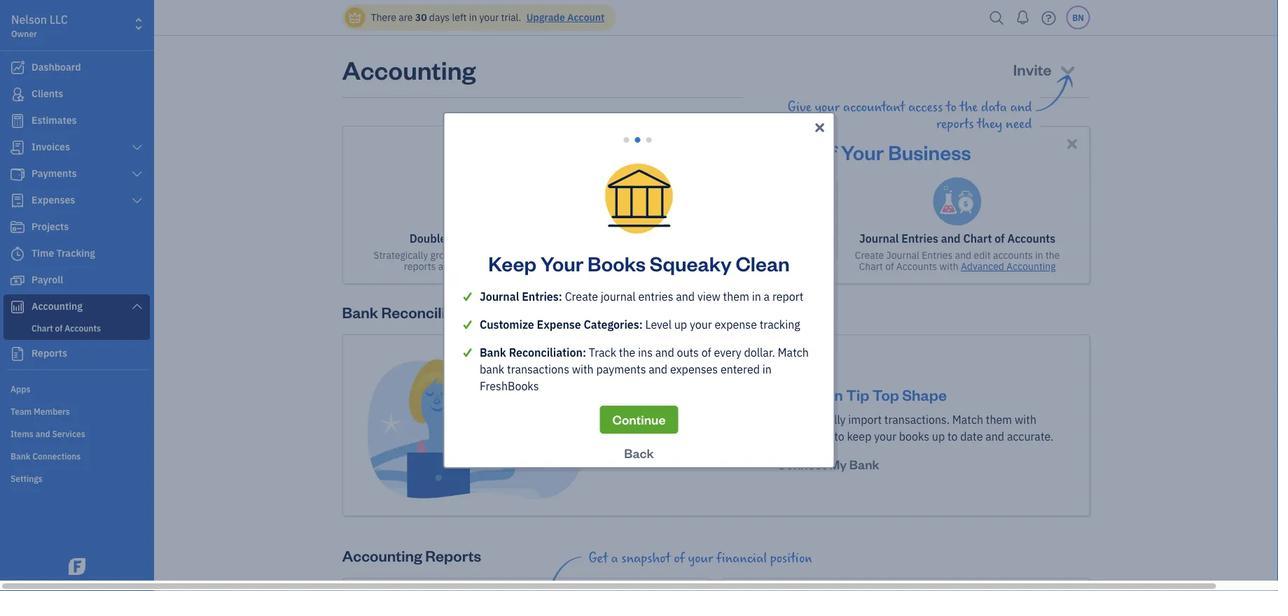 Task type: describe. For each thing, give the bounding box(es) containing it.
0 vertical spatial reconciliation
[[694, 231, 768, 246]]

reconciliation:
[[509, 346, 586, 360]]

there are 30 days left in your trial. upgrade account
[[371, 11, 605, 24]]

bank inside button
[[849, 457, 879, 473]]

accounts inside create journal entries and edit accounts in the chart of accounts with
[[896, 260, 937, 273]]

income
[[608, 430, 645, 444]]

track the ins and outs of every dollar. match bank transactions with payments and expenses entered in freshbooks
[[480, 346, 809, 394]]

search image
[[986, 7, 1008, 28]]

transactions.
[[884, 413, 950, 428]]

your left financial
[[688, 551, 713, 567]]

estimate image
[[9, 114, 26, 128]]

30
[[415, 11, 427, 24]]

import
[[848, 413, 882, 428]]

up inside keep your books squeaky clean dialog
[[674, 318, 687, 332]]

journal entries: create journal entries and view them in a report
[[480, 290, 803, 304]]

connect my bank
[[777, 457, 879, 473]]

bank inside the match bank transactions to keep your books squeaky clean.
[[649, 249, 670, 262]]

create inside keep your books squeaky clean dialog
[[565, 290, 598, 304]]

3 check image from the top
[[461, 345, 480, 361]]

grow
[[430, 249, 452, 262]]

keep inside the match bank transactions to keep your books squeaky clean.
[[741, 249, 762, 262]]

squeaky
[[658, 260, 694, 273]]

track
[[589, 346, 616, 360]]

expense
[[537, 318, 581, 332]]

strategically grow your business with valuable reports and insights.
[[373, 249, 576, 273]]

and up create journal entries and edit accounts in the chart of accounts with
[[941, 231, 961, 246]]

get direct line of sight into the health of your business
[[461, 139, 971, 165]]

connect for my
[[777, 457, 827, 473]]

journal
[[601, 290, 636, 304]]

0 horizontal spatial reconciliation
[[381, 302, 480, 322]]

bank inside 'connect your bank account to automatically import transactions. match them with income and expenses tracked in freshbooks to keep your books up to date and accurate.'
[[695, 413, 719, 428]]

date
[[960, 430, 983, 444]]

settings image
[[11, 473, 150, 484]]

your down import
[[874, 430, 896, 444]]

to up my
[[834, 430, 844, 444]]

back
[[624, 445, 654, 462]]

with inside create journal entries and edit accounts in the chart of accounts with
[[939, 260, 958, 273]]

customize
[[480, 318, 534, 332]]

insights.
[[457, 260, 494, 273]]

tracked
[[720, 430, 758, 444]]

keep your books squeaky clean dialog
[[0, 95, 1278, 486]]

books inside the match bank transactions to keep your books squeaky clean.
[[786, 249, 813, 262]]

books for in
[[784, 385, 828, 405]]

bank up squeaky
[[665, 231, 691, 246]]

expenses inside "track the ins and outs of every dollar. match bank transactions with payments and expenses entered in freshbooks"
[[670, 362, 718, 377]]

dollar.
[[744, 346, 775, 360]]

llc
[[50, 12, 68, 27]]

back button
[[612, 440, 666, 468]]

and left view
[[676, 290, 695, 304]]

nelson
[[11, 12, 47, 27]]

reports
[[404, 260, 436, 273]]

left
[[452, 11, 467, 24]]

to left date
[[948, 430, 958, 444]]

in inside 'connect your bank account to automatically import transactions. match them with income and expenses tracked in freshbooks to keep your books up to date and accurate.'
[[761, 430, 770, 444]]

accounting reports
[[342, 546, 481, 566]]

tracking
[[760, 318, 800, 332]]

expense image
[[9, 194, 26, 208]]

connect my bank button
[[764, 451, 892, 479]]

continue button
[[600, 406, 678, 434]]

journal entries and chart of accounts image
[[933, 177, 982, 226]]

0 vertical spatial entries
[[902, 231, 938, 246]]

apps image
[[11, 383, 150, 394]]

bank reconciliation:
[[480, 346, 586, 360]]

create journal entries and edit accounts in the chart of accounts with
[[855, 249, 1060, 273]]

owner
[[11, 28, 37, 39]]

payments
[[596, 362, 646, 377]]

into
[[679, 139, 715, 165]]

journal entries and chart of accounts
[[859, 231, 1056, 246]]

upgrade account link
[[524, 11, 605, 24]]

chart inside create journal entries and edit accounts in the chart of accounts with
[[859, 260, 883, 273]]

position
[[770, 551, 812, 567]]

your for keep your books in tip top shape
[[749, 385, 781, 405]]

valuable
[[539, 249, 576, 262]]

squeaky
[[650, 250, 732, 276]]

shape
[[902, 385, 947, 405]]

automatically
[[778, 413, 846, 428]]

in inside create journal entries and edit accounts in the chart of accounts with
[[1035, 249, 1043, 262]]

client image
[[9, 88, 26, 102]]

get for get a snapshot of your financial position
[[589, 551, 608, 567]]

journal for journal entries and chart of accounts
[[859, 231, 899, 246]]

tip
[[846, 385, 869, 405]]

every
[[714, 346, 741, 360]]

match inside the match bank transactions to keep your books squeaky clean.
[[619, 249, 646, 262]]

more for bank reconciliation
[[752, 260, 775, 273]]

to right account
[[765, 413, 775, 428]]

keep your books squeaky clean
[[488, 250, 790, 276]]

more for double-entry accounting
[[523, 260, 545, 273]]

report image
[[9, 347, 26, 361]]

strategically
[[373, 249, 428, 262]]

your inside the match bank transactions to keep your books squeaky clean.
[[764, 249, 784, 262]]

health
[[753, 139, 815, 165]]

with inside 'connect your bank account to automatically import transactions. match them with income and expenses tracked in freshbooks to keep your books up to date and accurate.'
[[1015, 413, 1037, 428]]

and inside create journal entries and edit accounts in the chart of accounts with
[[955, 249, 971, 262]]

keep your books in tip top shape
[[709, 385, 947, 405]]

and inside strategically grow your business with valuable reports and insights.
[[438, 260, 455, 273]]

create inside create journal entries and edit accounts in the chart of accounts with
[[855, 249, 884, 262]]

match for and
[[778, 346, 809, 360]]

crown image
[[348, 10, 362, 25]]

are
[[399, 11, 413, 24]]

payment image
[[9, 167, 26, 181]]

and down ins
[[649, 362, 668, 377]]

main element
[[0, 0, 189, 581]]

0 vertical spatial your
[[841, 139, 884, 165]]

ins
[[638, 346, 653, 360]]

entry
[[451, 231, 479, 246]]

business
[[476, 249, 515, 262]]

match bank transactions to keep your books squeaky clean.
[[619, 249, 813, 273]]

learn more for bank reconciliation
[[725, 260, 775, 273]]

nelson llc owner
[[11, 12, 68, 39]]

categories:
[[584, 318, 643, 332]]

learn for reconciliation
[[725, 260, 750, 273]]

account
[[722, 413, 762, 428]]

freshbooks inside 'connect your bank account to automatically import transactions. match them with income and expenses tracked in freshbooks to keep your books up to date and accurate.'
[[772, 430, 832, 444]]

accurate.
[[1007, 430, 1053, 444]]

snapshot
[[621, 551, 671, 567]]

in right left
[[469, 11, 477, 24]]

financial
[[716, 551, 767, 567]]

and right ins
[[655, 346, 674, 360]]

level
[[645, 318, 672, 332]]

double-entry accounting
[[410, 231, 540, 246]]

business
[[888, 139, 971, 165]]

line
[[560, 139, 600, 165]]

to inside the match bank transactions to keep your books squeaky clean.
[[730, 249, 738, 262]]

entered
[[721, 362, 760, 377]]

in inside "track the ins and outs of every dollar. match bank transactions with payments and expenses entered in freshbooks"
[[762, 362, 772, 377]]

invoice image
[[9, 141, 26, 155]]

advanced accounting
[[961, 260, 1056, 273]]

books inside 'connect your bank account to automatically import transactions. match them with income and expenses tracked in freshbooks to keep your books up to date and accurate.'
[[899, 430, 929, 444]]

learn for entry
[[496, 260, 521, 273]]



Task type: vqa. For each thing, say whether or not it's contained in the screenshot.


Task type: locate. For each thing, give the bounding box(es) containing it.
close image inside keep your books squeaky clean dialog
[[812, 119, 827, 136]]

transactions inside the match bank transactions to keep your books squeaky clean.
[[673, 249, 727, 262]]

2 learn from the left
[[725, 260, 750, 273]]

get
[[461, 139, 495, 165], [589, 551, 608, 567]]

0 vertical spatial keep
[[741, 249, 762, 262]]

0 vertical spatial journal
[[859, 231, 899, 246]]

1 vertical spatial books
[[899, 430, 929, 444]]

1 vertical spatial get
[[589, 551, 608, 567]]

and right date
[[985, 430, 1004, 444]]

reconciliation down reports
[[381, 302, 480, 322]]

learn right clean.
[[725, 260, 750, 273]]

create
[[855, 249, 884, 262], [565, 290, 598, 304]]

4 chevron large down image from the top
[[131, 301, 144, 312]]

more up entries:
[[523, 260, 545, 273]]

project image
[[9, 221, 26, 235]]

bank inside keep your books squeaky clean dialog
[[480, 346, 506, 360]]

get for get direct line of sight into the health of your business
[[461, 139, 495, 165]]

1 vertical spatial keep
[[709, 385, 746, 405]]

learn
[[496, 260, 521, 273], [725, 260, 750, 273]]

0 vertical spatial accounts
[[1007, 231, 1056, 246]]

chevron large down image
[[131, 142, 144, 153], [131, 169, 144, 180], [131, 195, 144, 207], [131, 301, 144, 312]]

edit
[[974, 249, 991, 262]]

chart
[[963, 231, 992, 246], [859, 260, 883, 273]]

bank reconciliation up the match bank transactions to keep your books squeaky clean.
[[665, 231, 768, 246]]

1 horizontal spatial get
[[589, 551, 608, 567]]

books up report
[[786, 249, 813, 262]]

your for keep your books squeaky clean
[[540, 250, 584, 276]]

expense
[[715, 318, 757, 332]]

match for account
[[952, 413, 983, 428]]

upgrade
[[526, 11, 565, 24]]

up
[[674, 318, 687, 332], [932, 430, 945, 444]]

2 check image from the top
[[461, 317, 480, 333]]

bank reconciliation down reports
[[342, 302, 480, 322]]

entries:
[[522, 290, 562, 304]]

chevron large down image for the invoice image
[[131, 142, 144, 153]]

learn more right clean.
[[725, 260, 775, 273]]

a left snapshot
[[611, 551, 618, 567]]

1 vertical spatial the
[[1046, 249, 1060, 262]]

bank connections image
[[11, 450, 150, 462]]

in right tracked
[[761, 430, 770, 444]]

up inside 'connect your bank account to automatically import transactions. match them with income and expenses tracked in freshbooks to keep your books up to date and accurate.'
[[932, 430, 945, 444]]

0 horizontal spatial up
[[674, 318, 687, 332]]

your inside dialog
[[540, 250, 584, 276]]

direct
[[499, 139, 556, 165]]

bank down bank reconciliation:
[[480, 362, 504, 377]]

dashboard image
[[9, 61, 26, 75]]

reconciliation up the match bank transactions to keep your books squeaky clean.
[[694, 231, 768, 246]]

sight
[[627, 139, 675, 165]]

your inside dialog
[[690, 318, 712, 332]]

learn more for double-entry accounting
[[496, 260, 545, 273]]

days
[[429, 11, 450, 24]]

and down journal entries and chart of accounts
[[955, 249, 971, 262]]

connect your bank account to begin matching your bank transactions image
[[365, 358, 589, 501]]

0 horizontal spatial transactions
[[507, 362, 569, 377]]

them right view
[[723, 290, 749, 304]]

1 vertical spatial create
[[565, 290, 598, 304]]

2 vertical spatial journal
[[480, 290, 519, 304]]

0 vertical spatial a
[[764, 290, 770, 304]]

and right reports
[[438, 260, 455, 273]]

freshbooks image
[[66, 559, 88, 576]]

bank
[[649, 249, 670, 262], [480, 362, 504, 377], [695, 413, 719, 428]]

your up account
[[749, 385, 781, 405]]

1 vertical spatial books
[[784, 385, 828, 405]]

freshbooks down automatically
[[772, 430, 832, 444]]

your inside strategically grow your business with valuable reports and insights.
[[454, 249, 474, 262]]

check image for customize
[[461, 317, 480, 333]]

0 horizontal spatial connect
[[625, 413, 667, 428]]

double-entry accounting image
[[450, 177, 499, 226]]

match down tracking
[[778, 346, 809, 360]]

1 horizontal spatial accounts
[[1007, 231, 1056, 246]]

0 horizontal spatial your
[[540, 250, 584, 276]]

accounts down journal entries and chart of accounts
[[896, 260, 937, 273]]

freshbooks down bank reconciliation:
[[480, 379, 539, 394]]

the right the into
[[719, 139, 749, 165]]

keep down entered
[[709, 385, 746, 405]]

close image
[[812, 119, 827, 136], [1064, 136, 1080, 152]]

1 vertical spatial reconciliation
[[381, 302, 480, 322]]

check image for journal
[[461, 289, 480, 305]]

1 vertical spatial your
[[540, 250, 584, 276]]

books
[[786, 249, 813, 262], [899, 430, 929, 444]]

journal inside create journal entries and edit accounts in the chart of accounts with
[[886, 249, 919, 262]]

transactions
[[673, 249, 727, 262], [507, 362, 569, 377]]

1 vertical spatial keep
[[847, 430, 872, 444]]

1 horizontal spatial bank reconciliation
[[665, 231, 768, 246]]

to right clean.
[[730, 249, 738, 262]]

get left snapshot
[[589, 551, 608, 567]]

them inside 'connect your bank account to automatically import transactions. match them with income and expenses tracked in freshbooks to keep your books up to date and accurate.'
[[986, 413, 1012, 428]]

0 horizontal spatial freshbooks
[[480, 379, 539, 394]]

expenses
[[670, 362, 718, 377], [669, 430, 717, 444]]

with
[[517, 249, 536, 262], [939, 260, 958, 273], [572, 362, 594, 377], [1015, 413, 1037, 428]]

connect for your
[[625, 413, 667, 428]]

0 vertical spatial freshbooks
[[480, 379, 539, 394]]

your down entry in the top left of the page
[[454, 249, 474, 262]]

the
[[719, 139, 749, 165], [1046, 249, 1060, 262], [619, 346, 635, 360]]

1 horizontal spatial them
[[986, 413, 1012, 428]]

books
[[588, 250, 646, 276], [784, 385, 828, 405]]

match inside 'connect your bank account to automatically import transactions. match them with income and expenses tracked in freshbooks to keep your books up to date and accurate.'
[[952, 413, 983, 428]]

of inside create journal entries and edit accounts in the chart of accounts with
[[885, 260, 894, 273]]

in
[[469, 11, 477, 24], [1035, 249, 1043, 262], [752, 290, 761, 304], [762, 362, 772, 377], [831, 385, 843, 405], [761, 430, 770, 444]]

the inside create journal entries and edit accounts in the chart of accounts with
[[1046, 249, 1060, 262]]

1 learn from the left
[[496, 260, 521, 273]]

accounts up accounts
[[1007, 231, 1056, 246]]

0 vertical spatial create
[[855, 249, 884, 262]]

0 vertical spatial bank reconciliation
[[665, 231, 768, 246]]

with left valuable
[[517, 249, 536, 262]]

in left report
[[752, 290, 761, 304]]

2 vertical spatial check image
[[461, 345, 480, 361]]

in down dollar. on the bottom right of the page
[[762, 362, 772, 377]]

with up accurate.
[[1015, 413, 1037, 428]]

1 vertical spatial chart
[[859, 260, 883, 273]]

expenses left tracked
[[669, 430, 717, 444]]

1 learn more from the left
[[496, 260, 545, 273]]

0 vertical spatial bank
[[649, 249, 670, 262]]

learn more up entries:
[[496, 260, 545, 273]]

0 horizontal spatial chart
[[859, 260, 883, 273]]

reports
[[425, 546, 481, 566]]

trial.
[[501, 11, 521, 24]]

entries
[[638, 290, 673, 304]]

accounts
[[1007, 231, 1056, 246], [896, 260, 937, 273]]

outs
[[677, 346, 699, 360]]

1 horizontal spatial close image
[[1064, 136, 1080, 152]]

to
[[730, 249, 738, 262], [765, 413, 775, 428], [834, 430, 844, 444], [948, 430, 958, 444]]

your up report
[[764, 249, 784, 262]]

freshbooks
[[480, 379, 539, 394], [772, 430, 832, 444]]

a inside dialog
[[764, 290, 770, 304]]

0 vertical spatial get
[[461, 139, 495, 165]]

books up automatically
[[784, 385, 828, 405]]

entries
[[902, 231, 938, 246], [922, 249, 953, 262]]

transactions up view
[[673, 249, 727, 262]]

freshbooks inside "track the ins and outs of every dollar. match bank transactions with payments and expenses entered in freshbooks"
[[480, 379, 539, 394]]

1 check image from the top
[[461, 289, 480, 305]]

keep for keep your books squeaky clean
[[488, 250, 536, 276]]

1 vertical spatial journal
[[886, 249, 919, 262]]

2 vertical spatial your
[[749, 385, 781, 405]]

transactions down bank reconciliation:
[[507, 362, 569, 377]]

learn right insights. at the top
[[496, 260, 521, 273]]

bank up entries
[[649, 249, 670, 262]]

1 vertical spatial check image
[[461, 317, 480, 333]]

1 horizontal spatial bank
[[649, 249, 670, 262]]

connect your bank account to automatically import transactions. match them with income and expenses tracked in freshbooks to keep your books up to date and accurate.
[[608, 413, 1053, 444]]

1 horizontal spatial books
[[899, 430, 929, 444]]

1 vertical spatial bank
[[480, 362, 504, 377]]

0 vertical spatial expenses
[[670, 362, 718, 377]]

the right accounts
[[1046, 249, 1060, 262]]

the up payments on the bottom of page
[[619, 346, 635, 360]]

0 horizontal spatial a
[[611, 551, 618, 567]]

1 horizontal spatial chart
[[963, 231, 992, 246]]

0 vertical spatial up
[[674, 318, 687, 332]]

the inside "track the ins and outs of every dollar. match bank transactions with payments and expenses entered in freshbooks"
[[619, 346, 635, 360]]

money image
[[9, 274, 26, 288]]

0 vertical spatial books
[[588, 250, 646, 276]]

1 vertical spatial up
[[932, 430, 945, 444]]

books down transactions.
[[899, 430, 929, 444]]

0 vertical spatial chart
[[963, 231, 992, 246]]

2 more from the left
[[752, 260, 775, 273]]

books inside dialog
[[588, 250, 646, 276]]

0 horizontal spatial books
[[786, 249, 813, 262]]

connect inside 'connect your bank account to automatically import transactions. match them with income and expenses tracked in freshbooks to keep your books up to date and accurate.'
[[625, 413, 667, 428]]

0 horizontal spatial books
[[588, 250, 646, 276]]

1 horizontal spatial a
[[764, 290, 770, 304]]

match up date
[[952, 413, 983, 428]]

up right level
[[674, 318, 687, 332]]

check image
[[461, 289, 480, 305], [461, 317, 480, 333], [461, 345, 480, 361]]

1 horizontal spatial your
[[749, 385, 781, 405]]

your
[[479, 11, 499, 24], [454, 249, 474, 262], [764, 249, 784, 262], [690, 318, 712, 332], [670, 413, 692, 428], [874, 430, 896, 444], [688, 551, 713, 567]]

0 horizontal spatial match
[[619, 249, 646, 262]]

in left tip
[[831, 385, 843, 405]]

clean
[[736, 250, 790, 276]]

with inside "track the ins and outs of every dollar. match bank transactions with payments and expenses entered in freshbooks"
[[572, 362, 594, 377]]

chevron large down image for chart 'icon' at the bottom left of the page
[[131, 301, 144, 312]]

match
[[619, 249, 646, 262], [778, 346, 809, 360], [952, 413, 983, 428]]

my
[[829, 457, 847, 473]]

1 horizontal spatial learn more
[[725, 260, 775, 273]]

bank down customize
[[480, 346, 506, 360]]

0 horizontal spatial more
[[523, 260, 545, 273]]

1 vertical spatial a
[[611, 551, 618, 567]]

your down view
[[690, 318, 712, 332]]

your right continue
[[670, 413, 692, 428]]

2 chevron large down image from the top
[[131, 169, 144, 180]]

journal inside keep your books squeaky clean dialog
[[480, 290, 519, 304]]

advanced
[[961, 260, 1004, 273]]

2 vertical spatial bank
[[695, 413, 719, 428]]

1 horizontal spatial create
[[855, 249, 884, 262]]

1 horizontal spatial the
[[719, 139, 749, 165]]

customize expense categories: level up your expense tracking
[[480, 318, 800, 332]]

1 vertical spatial accounts
[[896, 260, 937, 273]]

0 horizontal spatial get
[[461, 139, 495, 165]]

entries down journal entries and chart of accounts
[[922, 249, 953, 262]]

timer image
[[9, 247, 26, 261]]

entries up create journal entries and edit accounts in the chart of accounts with
[[902, 231, 938, 246]]

transactions inside "track the ins and outs of every dollar. match bank transactions with payments and expenses entered in freshbooks"
[[507, 362, 569, 377]]

1 vertical spatial transactions
[[507, 362, 569, 377]]

expenses inside 'connect your bank account to automatically import transactions. match them with income and expenses tracked in freshbooks to keep your books up to date and accurate.'
[[669, 430, 717, 444]]

1 horizontal spatial up
[[932, 430, 945, 444]]

bank
[[665, 231, 691, 246], [342, 302, 378, 322], [480, 346, 506, 360], [849, 457, 879, 473]]

2 vertical spatial the
[[619, 346, 635, 360]]

2 horizontal spatial bank
[[695, 413, 719, 428]]

chevron large down image for payment image
[[131, 169, 144, 180]]

with inside strategically grow your business with valuable reports and insights.
[[517, 249, 536, 262]]

1 horizontal spatial keep
[[709, 385, 746, 405]]

1 chevron large down image from the top
[[131, 142, 144, 153]]

them up accurate.
[[986, 413, 1012, 428]]

more up report
[[752, 260, 775, 273]]

connect left my
[[777, 457, 827, 473]]

0 vertical spatial transactions
[[673, 249, 727, 262]]

2 horizontal spatial the
[[1046, 249, 1060, 262]]

1 vertical spatial freshbooks
[[772, 430, 832, 444]]

0 vertical spatial the
[[719, 139, 749, 165]]

books up journal
[[588, 250, 646, 276]]

double-
[[410, 231, 451, 246]]

keep for keep your books in tip top shape
[[709, 385, 746, 405]]

connect
[[625, 413, 667, 428], [777, 457, 827, 473]]

1 vertical spatial match
[[778, 346, 809, 360]]

entries inside create journal entries and edit accounts in the chart of accounts with
[[922, 249, 953, 262]]

your up entries:
[[540, 250, 584, 276]]

0 vertical spatial keep
[[488, 250, 536, 276]]

keep inside dialog
[[488, 250, 536, 276]]

0 horizontal spatial accounts
[[896, 260, 937, 273]]

your
[[841, 139, 884, 165], [540, 250, 584, 276], [749, 385, 781, 405]]

bank reconciliation
[[665, 231, 768, 246], [342, 302, 480, 322]]

of inside "track the ins and outs of every dollar. match bank transactions with payments and expenses entered in freshbooks"
[[702, 346, 711, 360]]

0 horizontal spatial learn
[[496, 260, 521, 273]]

1 horizontal spatial match
[[778, 346, 809, 360]]

journal for journal entries: create journal entries and view them in a report
[[480, 290, 519, 304]]

0 horizontal spatial close image
[[812, 119, 827, 136]]

chart image
[[9, 300, 26, 314]]

bank right my
[[849, 457, 879, 473]]

2 learn more from the left
[[725, 260, 775, 273]]

0 vertical spatial close image
[[812, 119, 827, 136]]

expenses down outs
[[670, 362, 718, 377]]

keep right clean.
[[741, 249, 762, 262]]

clean.
[[697, 260, 723, 273]]

1 vertical spatial entries
[[922, 249, 953, 262]]

0 horizontal spatial learn more
[[496, 260, 545, 273]]

in right accounts
[[1035, 249, 1043, 262]]

2 horizontal spatial match
[[952, 413, 983, 428]]

1 vertical spatial connect
[[777, 457, 827, 473]]

1 horizontal spatial connect
[[777, 457, 827, 473]]

connect up income
[[625, 413, 667, 428]]

1 horizontal spatial reconciliation
[[694, 231, 768, 246]]

go to help image
[[1038, 7, 1060, 28]]

0 horizontal spatial them
[[723, 290, 749, 304]]

3 chevron large down image from the top
[[131, 195, 144, 207]]

0 vertical spatial them
[[723, 290, 749, 304]]

bank down 'strategically'
[[342, 302, 378, 322]]

reconciliation
[[694, 231, 768, 246], [381, 302, 480, 322]]

accounts
[[993, 249, 1033, 262]]

connect inside button
[[777, 457, 827, 473]]

your left trial. on the top left of page
[[479, 11, 499, 24]]

books for squeaky
[[588, 250, 646, 276]]

match up the "journal entries: create journal entries and view them in a report"
[[619, 249, 646, 262]]

bank left account
[[695, 413, 719, 428]]

get left direct
[[461, 139, 495, 165]]

keep down import
[[847, 430, 872, 444]]

keep inside 'connect your bank account to automatically import transactions. match them with income and expenses tracked in freshbooks to keep your books up to date and accurate.'
[[847, 430, 872, 444]]

items and services image
[[11, 428, 150, 439]]

more
[[523, 260, 545, 273], [752, 260, 775, 273]]

1 vertical spatial close image
[[1064, 136, 1080, 152]]

0 horizontal spatial create
[[565, 290, 598, 304]]

2 vertical spatial match
[[952, 413, 983, 428]]

1 more from the left
[[523, 260, 545, 273]]

them inside keep your books squeaky clean dialog
[[723, 290, 749, 304]]

match inside "track the ins and outs of every dollar. match bank transactions with payments and expenses entered in freshbooks"
[[778, 346, 809, 360]]

keep down double-entry accounting
[[488, 250, 536, 276]]

0 vertical spatial check image
[[461, 289, 480, 305]]

keep
[[488, 250, 536, 276], [709, 385, 746, 405]]

and up back
[[648, 430, 667, 444]]

0 horizontal spatial bank reconciliation
[[342, 302, 480, 322]]

0 vertical spatial connect
[[625, 413, 667, 428]]

view
[[697, 290, 720, 304]]

top
[[872, 385, 899, 405]]

0 horizontal spatial the
[[619, 346, 635, 360]]

report
[[772, 290, 803, 304]]

and
[[941, 231, 961, 246], [955, 249, 971, 262], [438, 260, 455, 273], [676, 290, 695, 304], [655, 346, 674, 360], [649, 362, 668, 377], [648, 430, 667, 444], [985, 430, 1004, 444]]

with down "track"
[[572, 362, 594, 377]]

0 vertical spatial books
[[786, 249, 813, 262]]

continue
[[612, 412, 666, 428]]

up down transactions.
[[932, 430, 945, 444]]

team members image
[[11, 405, 150, 417]]

1 vertical spatial expenses
[[669, 430, 717, 444]]

bank inside "track the ins and outs of every dollar. match bank transactions with payments and expenses entered in freshbooks"
[[480, 362, 504, 377]]

your left business
[[841, 139, 884, 165]]

1 vertical spatial bank reconciliation
[[342, 302, 480, 322]]

0 horizontal spatial keep
[[488, 250, 536, 276]]

1 horizontal spatial learn
[[725, 260, 750, 273]]

there
[[371, 11, 396, 24]]

with down journal entries and chart of accounts
[[939, 260, 958, 273]]

a left report
[[764, 290, 770, 304]]

accounting
[[342, 53, 476, 86], [482, 231, 540, 246], [1007, 260, 1056, 273], [342, 546, 422, 566]]

chevron large down image for expense icon
[[131, 195, 144, 207]]

0 horizontal spatial keep
[[741, 249, 762, 262]]

get a snapshot of your financial position
[[589, 551, 812, 567]]

0 vertical spatial match
[[619, 249, 646, 262]]

2 horizontal spatial your
[[841, 139, 884, 165]]

account
[[567, 11, 605, 24]]



